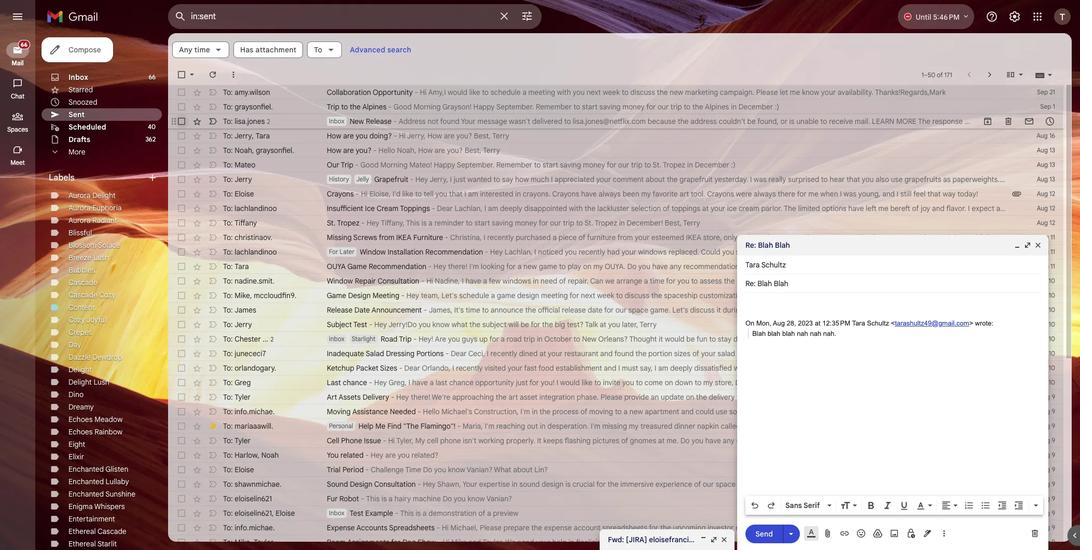Task type: describe. For each thing, give the bounding box(es) containing it.
dressing
[[386, 349, 415, 358]]

recently down furniture
[[579, 247, 605, 257]]

wrote:
[[975, 320, 993, 327]]

delight for delight lush
[[68, 378, 92, 387]]

ethereal for ethereal cascade
[[68, 527, 96, 536]]

2 horizontal spatial was
[[1005, 175, 1018, 184]]

0 vertical spatial saving
[[599, 102, 621, 112]]

1 crayons from the left
[[327, 189, 354, 199]]

assets
[[339, 393, 361, 402]]

on up update
[[665, 378, 673, 387]]

if
[[767, 407, 771, 417]]

recently down the 'st. tropez - hey tiffany, this is a reminder to start saving money for our trip to st. tropez in december! best, terry'
[[487, 233, 514, 242]]

0 horizontal spatial art
[[508, 393, 518, 402]]

1 vertical spatial december
[[695, 160, 729, 170]]

and down tara schultz
[[769, 276, 781, 286]]

9 for you related - hey are you related?
[[1052, 451, 1055, 459]]

hello for hello michael's construction, i'm in the process of moving to a new apartment and could use some help. if you're available this weekend, i'd appreciate your ass
[[423, 407, 440, 417]]

know up the shawn,
[[448, 465, 465, 475]]

6 row from the top
[[168, 158, 1063, 172]]

13 row from the top
[[168, 259, 1063, 274]]

parlor.
[[761, 204, 782, 213]]

men
[[983, 422, 997, 431]]

0 vertical spatial schedule
[[491, 88, 521, 97]]

inadequate
[[327, 349, 364, 358]]

5 aug 10 from the top
[[1036, 335, 1055, 343]]

favorite
[[653, 189, 678, 199]]

5 row from the top
[[168, 143, 1063, 158]]

31 to: from the top
[[223, 523, 233, 533]]

to: info.michae. for expense
[[223, 523, 275, 533]]

inbox inside inbox new release - address not found your message wasn't delivered to lisa.jones@netflix.com because the address couldn't be found, or is unable to receive mail. learn more the response was: the email account
[[329, 117, 344, 125]]

tropez for hey tiffany, this is a reminder to start saving money for our trip to st. tropez in december! best, terry
[[595, 218, 617, 228]]

labels heading
[[49, 173, 147, 183]]

toggle confidential mode image
[[906, 529, 916, 539]]

hey down issue
[[371, 451, 383, 460]]

0 horizontal spatial always
[[599, 189, 621, 199]]

orlandogary.
[[235, 364, 276, 373]]

Message Body text field
[[745, 298, 1040, 493]]

aug 10 for hey greg, i have a last chance opportunity just for you! i would like to invite you to come on down to my store, discount alligator. have we got a deal for you!
[[1036, 379, 1055, 386]]

15 row from the top
[[168, 288, 1063, 303]]

1 horizontal spatial window
[[360, 247, 386, 257]]

blah right re:
[[758, 241, 773, 250]]

toggle split pane mode image
[[1005, 70, 1016, 80]]

have up share
[[748, 233, 763, 242]]

for down official
[[531, 320, 540, 329]]

5 10 from the top
[[1049, 335, 1055, 343]]

for right 'date'
[[604, 306, 614, 315]]

please up the team
[[775, 291, 797, 300]]

flamingo"!
[[421, 422, 456, 431]]

enigma
[[68, 502, 93, 511]]

2 horizontal spatial money
[[622, 102, 645, 112]]

eloiselin621 for to: eloiselin621 , eloise
[[235, 509, 272, 518]]

could
[[701, 247, 720, 257]]

info.michae. for moving assistance needed - hello michael's construction, i'm in the process of moving to a new apartment and could use some help. if you're available this weekend, i'd appreciate your ass
[[235, 407, 275, 417]]

big
[[555, 320, 565, 329]]

aug 11 for christinaov.
[[1038, 233, 1055, 241]]

1 vertical spatial about
[[513, 465, 533, 475]]

cell
[[327, 436, 339, 446]]

0 vertical spatial good
[[394, 102, 412, 112]]

meadow
[[95, 415, 123, 424]]

1 horizontal spatial the
[[918, 117, 930, 126]]

i'm down christina, at the left top of page
[[469, 262, 479, 271]]

attach files image
[[823, 529, 833, 539]]

0 vertical spatial recommendations?
[[895, 247, 959, 257]]

missing screws from ikea furniture - christina, i recently purchased a piece of furniture from your esteemed ikea store, only to have the screws disappear mysteriously as soon as i dropped them. this is a clear oversight on your p
[[327, 233, 1080, 242]]

9 for art assets delivery - hey there! we're approaching the art asset integration phase. please provide an update on the delivery timeline for the spaceship designs and any additional vis
[[1052, 393, 1055, 401]]

3 to: from the top
[[223, 116, 233, 126]]

1 chance from the left
[[343, 378, 367, 387]]

minimize image for eloisefrancis23
[[699, 536, 708, 544]]

18 row from the top
[[168, 332, 1063, 347]]

16 inside row
[[1049, 132, 1055, 140]]

indent more ‪(⌘])‬ image
[[1014, 501, 1024, 511]]

0 horizontal spatial noah
[[235, 146, 252, 155]]

1 horizontal spatial new
[[582, 335, 596, 344]]

14 to: from the top
[[223, 276, 233, 286]]

21 to: from the top
[[223, 378, 233, 387]]

fix
[[857, 436, 865, 446]]

1 horizontal spatial was
[[844, 189, 856, 199]]

can
[[590, 276, 603, 286]]

your left ideas
[[867, 291, 881, 300]]

4 row from the top
[[168, 129, 1063, 143]]

0 vertical spatial game
[[347, 262, 367, 271]]

1 inside row
[[1053, 103, 1055, 110]]

25 to: from the top
[[223, 436, 233, 446]]

your down october in the right bottom of the page
[[548, 349, 563, 358]]

pictures
[[592, 436, 619, 446]]

0 horizontal spatial schedule
[[459, 291, 489, 300]]

1 horizontal spatial game.
[[737, 480, 758, 489]]

screws
[[353, 233, 377, 242]]

i left still
[[897, 189, 898, 199]]

to: jerry , tara
[[223, 131, 270, 141]]

2 horizontal spatial would
[[665, 335, 684, 344]]

20 row from the top
[[168, 361, 1063, 376]]

0 vertical spatial expertise
[[479, 480, 510, 489]]

3 aug 11 from the top
[[1038, 262, 1055, 270]]

1 vertical spatial september.
[[457, 160, 494, 170]]

1 vertical spatial vanian?
[[486, 494, 512, 504]]

has attachment image
[[1012, 189, 1022, 199]]

the up the could
[[696, 393, 707, 402]]

in down how
[[515, 189, 521, 199]]

1 horizontal spatial windows
[[638, 247, 667, 257]]

i right orlando, at the left bottom of the page
[[452, 364, 454, 373]]

3 aug 12 from the top
[[1037, 219, 1055, 227]]

do right me.
[[680, 436, 690, 446]]

0 horizontal spatial trip
[[327, 102, 339, 112]]

2 nah from the left
[[810, 330, 821, 337]]

flashing
[[565, 436, 591, 446]]

0 horizontal spatial space
[[628, 306, 648, 315]]

delight for delight link
[[68, 365, 92, 375]]

1 vertical spatial up
[[789, 480, 798, 489]]

2 from from the left
[[617, 233, 633, 242]]

ketchup
[[327, 364, 354, 373]]

more formatting options image
[[1031, 501, 1041, 511]]

9 for sound design consultation - hey shawn, your expertise in sound design is crucial for the immersive experience of our space game. let's set up a meeting to discuss the audio requirements an
[[1052, 480, 1055, 488]]

trip up comment
[[631, 160, 642, 170]]

have up "window repair consultation - hi nadine, i have a few windows in need of repair. can we arrange a time for you to assess the damages and provide an estimate for the necessary repairs? thank" at bottom
[[652, 262, 668, 271]]

0 horizontal spatial we
[[605, 276, 615, 286]]

close image for blah
[[1034, 241, 1042, 250]]

2 vertical spatial next
[[759, 306, 773, 315]]

schultz inside on mon, aug 28, 2023 at 12:35 pm tara schultz < tarashultz49@gmail.com > wrote: blah blah blah nah nah nah.
[[867, 320, 889, 327]]

to: mike , mccloudfin9.
[[223, 291, 296, 300]]

a down few
[[491, 291, 495, 300]]

you down the piece
[[565, 247, 577, 257]]

2 vertical spatial dear
[[404, 364, 420, 373]]

0 vertical spatial graysonfiel.
[[235, 102, 273, 112]]

in up couldn't
[[731, 102, 737, 112]]

dissatisfied
[[694, 364, 732, 373]]

to
[[314, 45, 322, 54]]

aurora for aurora delight
[[68, 191, 90, 200]]

1 horizontal spatial just
[[516, 378, 528, 387]]

2 inside to: lisa.jones 2
[[267, 117, 270, 125]]

0 horizontal spatial spaceship
[[664, 291, 698, 300]]

1 row from the top
[[168, 85, 1063, 100]]

to: christinaov.
[[223, 233, 272, 242]]

numbered list ‪(⌘⇧7)‬ image
[[964, 501, 974, 511]]

my up selection
[[641, 189, 651, 199]]

investor
[[708, 523, 734, 533]]

hey up nadine,
[[433, 262, 446, 271]]

i right say,
[[654, 364, 656, 373]]

Subject field
[[745, 279, 1040, 289]]

saving for december!
[[492, 218, 513, 228]]

working
[[478, 436, 504, 446]]

1 vertical spatial new
[[523, 262, 537, 271]]

0 vertical spatial best,
[[474, 131, 491, 141]]

tell
[[424, 189, 434, 199]]

2 row from the top
[[168, 100, 1063, 114]]

3 9 from the top
[[1052, 422, 1055, 430]]

1 nah from the left
[[797, 330, 808, 337]]

1 ikea from the left
[[396, 233, 411, 242]]

21 row from the top
[[168, 376, 1063, 390]]

the up eloisefrancis23
[[660, 523, 671, 533]]

road
[[381, 335, 397, 344]]

bulleted list ‪(⌘⇧8)‬ image
[[980, 501, 991, 511]]

9 to: from the top
[[223, 204, 233, 213]]

the left lackluster
[[585, 204, 596, 213]]

is left the clear
[[988, 233, 993, 242]]

repair.
[[568, 276, 588, 286]]

the right "insert emoji ‪(⌘⇧2)‬" image
[[871, 538, 882, 547]]

insert signature image
[[922, 529, 933, 539]]

22 to: from the top
[[223, 393, 233, 402]]

sunshine
[[105, 490, 135, 499]]

sep for good morning grayson! happy september. remember to start saving money for our trip to the alpines in december :)
[[1040, 103, 1051, 110]]

italic ‪(⌘i)‬ image
[[882, 501, 893, 511]]

day
[[68, 340, 81, 350]]

be left the utterly
[[779, 349, 787, 358]]

1 vertical spatial noah
[[261, 451, 279, 460]]

your left help
[[536, 538, 551, 547]]

next for you
[[587, 88, 601, 97]]

have left few
[[465, 276, 481, 286]]

10 for hey jerry!do you know what the subject will be for the big test? talk at you later, terry
[[1049, 321, 1055, 328]]

, for noah
[[258, 451, 259, 460]]

2 to: from the top
[[223, 102, 233, 112]]

9 for cell phone issue - hi tyler, my cell phone isn't working properly. it keeps flashing pictures of gnomes at me. do you have any suggestions or recommendations to fix the problem? t
[[1052, 437, 1055, 445]]

1 "the from the left
[[403, 422, 419, 431]]

, for mccloudfin9.
[[250, 291, 252, 300]]

13 to: from the top
[[223, 262, 233, 271]]

grayson!
[[442, 102, 472, 112]]

enchanted for enchanted glisten
[[68, 465, 104, 474]]

chester
[[235, 334, 261, 344]]

an up apartment
[[651, 393, 659, 402]]

a down art assets delivery - hey there! we're approaching the art asset integration phase. please provide an update on the delivery timeline for the spaceship designs and any additional vis on the bottom of the page
[[623, 407, 628, 417]]

dog
[[693, 538, 706, 547]]

for down subject
[[489, 335, 499, 344]]

2 aug 10 from the top
[[1036, 292, 1055, 299]]

29 to: from the top
[[223, 494, 233, 504]]

room
[[327, 538, 346, 547]]

0 horizontal spatial marketing
[[685, 88, 718, 97]]

aug 10 for hey jerry!do you know what the subject will be for the big test? talk at you later, terry
[[1036, 321, 1055, 328]]

navigation containing mail
[[0, 33, 36, 550]]

13 for our trip - good morning mateo! happy september. remember to start saving money for our trip to st. tropez in december :)
[[1049, 161, 1055, 169]]

aug 10 for dear orlando, i recently visited your fast food establishment and i must say, i am deeply dissatisfied with the size of your ketchup packets. they are simply to
[[1036, 364, 1055, 372]]

the right what
[[469, 320, 480, 329]]

22 row from the top
[[168, 390, 1063, 405]]

our up investor at the bottom right of the page
[[703, 480, 714, 489]]

test?
[[567, 320, 583, 329]]

0 horizontal spatial thank
[[766, 523, 786, 533]]

0 horizontal spatial 1
[[921, 71, 924, 79]]

1 vertical spatial found
[[614, 349, 634, 358]]

for down disappointed
[[539, 218, 548, 228]]

2 you! from the left
[[872, 378, 886, 387]]

2 vertical spatial your
[[729, 538, 743, 547]]

16 row from the top
[[168, 303, 1063, 317]]

1 vertical spatial remember
[[496, 160, 532, 170]]

i'm down the them.
[[961, 247, 970, 257]]

in up the out
[[532, 407, 538, 417]]

hey down ice
[[367, 218, 379, 228]]

aurora for aurora radiant
[[68, 216, 90, 225]]

next for for
[[581, 291, 595, 300]]

2 ikea from the left
[[686, 233, 701, 242]]

for up if
[[764, 393, 774, 402]]

9 for trial period - challenge time do you know vanian? what about lin?
[[1052, 466, 1055, 474]]

consultation for window repair consultation
[[378, 276, 419, 286]]

1 horizontal spatial time
[[466, 306, 480, 315]]

spaces heading
[[0, 126, 35, 134]]

Search in mail text field
[[191, 11, 492, 22]]

remember
[[947, 422, 981, 431]]

1 vertical spatial or
[[778, 436, 785, 446]]

i'm down the moving
[[591, 422, 600, 431]]

a left little
[[1044, 175, 1048, 184]]

8 row from the top
[[168, 187, 1063, 201]]

the left necessary
[[861, 276, 872, 286]]

1 horizontal spatial t
[[1078, 247, 1080, 257]]

dropped
[[922, 233, 950, 242]]

the up because
[[657, 88, 668, 97]]

say
[[502, 175, 513, 184]]

is up example
[[382, 494, 387, 504]]

0 vertical spatial jerry,
[[407, 131, 426, 141]]

clear search image
[[494, 6, 515, 26]]

some
[[729, 407, 747, 417]]

the down collaboration
[[350, 102, 361, 112]]

info.michae. for expense accounts spreadsheets - hi michael, please prepare the expense account spreadsheets for the upcoming investor meeting. thank you, terry
[[235, 523, 275, 533]]

arrange
[[616, 276, 642, 286]]

28 row from the top
[[168, 477, 1063, 492]]

snoozed link
[[68, 98, 97, 107]]

meeting up 2023
[[793, 306, 820, 315]]

2 vertical spatial cascade
[[98, 527, 126, 536]]

find
[[387, 422, 401, 431]]

aug 9 for cell phone issue - hi tyler, my cell phone isn't working properly. it keeps flashing pictures of gnomes at me. do you have any suggestions or recommendations to fix the problem? t
[[1039, 437, 1055, 445]]

options
[[822, 204, 846, 213]]

hey down 'mateo!' in the left of the page
[[415, 175, 428, 184]]

prepared
[[819, 291, 849, 300]]

lush for breeze lush
[[93, 253, 109, 262]]

customization
[[700, 291, 746, 300]]

0 vertical spatial or
[[780, 117, 787, 126]]

properly.
[[506, 436, 535, 446]]

4 to: from the top
[[223, 131, 233, 141]]

team
[[775, 306, 792, 315]]

you right the tell
[[435, 189, 447, 199]]

for up because
[[646, 102, 656, 112]]

tara inside on mon, aug 28, 2023 at 12:35 pm tara schultz < tarashultz49@gmail.com > wrote: blah blah blah nah nah nah.
[[852, 320, 865, 327]]

1 from from the left
[[379, 233, 394, 242]]

3 11 from the top
[[1050, 262, 1055, 270]]

29 row from the top
[[168, 492, 1063, 506]]

nah.
[[823, 330, 836, 337]]

what
[[452, 320, 468, 329]]

to: graysonfiel.
[[223, 102, 273, 112]]

flavor.
[[946, 204, 966, 213]]

this up example
[[366, 494, 380, 504]]

hi up noah,
[[399, 131, 406, 141]]

0 vertical spatial recommendation
[[425, 247, 483, 257]]

search in mail image
[[171, 7, 190, 26]]

assigned
[[702, 535, 733, 545]]

11 row from the top
[[168, 230, 1080, 245]]

hey up needed
[[396, 393, 409, 402]]

1 horizontal spatial september.
[[496, 102, 534, 112]]

select input tool image
[[1047, 71, 1053, 79]]

dazzle
[[68, 353, 91, 362]]

10 to: from the top
[[223, 218, 233, 228]]

1 blah from the left
[[768, 330, 780, 337]]

a left preview
[[487, 509, 491, 518]]

0 horizontal spatial found
[[440, 117, 459, 126]]

is up furniture
[[421, 218, 427, 228]]

1 horizontal spatial space
[[716, 480, 736, 489]]

20 to: from the top
[[223, 364, 233, 373]]

1 horizontal spatial expertise
[[745, 538, 776, 547]]

2 horizontal spatial like
[[582, 378, 593, 387]]

for up release
[[570, 291, 579, 300]]

1 horizontal spatial lachlan,
[[505, 247, 532, 257]]

0 horizontal spatial looking
[[481, 262, 505, 271]]

fur robot - this is a hairy machine do you know vanian?
[[327, 494, 512, 504]]

aug 9 for art assets delivery - hey there! we're approaching the art asset integration phase. please provide an update on the delivery timeline for the spaceship designs and any additional vis
[[1039, 393, 1055, 401]]

8 to: from the top
[[223, 189, 233, 199]]

2 crayons from the left
[[552, 189, 579, 199]]

27 row from the top
[[168, 463, 1063, 477]]

phone
[[440, 436, 461, 446]]

dino link
[[68, 390, 84, 399]]

to: tyler for art
[[223, 393, 250, 402]]

how are you doing? - hi jerry, how are you? best, terry
[[327, 131, 509, 141]]

3 row from the top
[[168, 114, 1063, 129]]

in down lackluster
[[619, 218, 625, 228]]

them.
[[952, 233, 971, 242]]

necessary
[[874, 276, 908, 286]]

0 horizontal spatial was
[[754, 175, 767, 184]]

lush for delight lush
[[94, 378, 109, 387]]

week for for
[[597, 291, 614, 300]]

way
[[943, 189, 956, 199]]

9 9 from the top
[[1052, 509, 1055, 517]]

0 vertical spatial like
[[469, 88, 480, 97]]

advanced search options image
[[517, 6, 537, 26]]

12 row from the top
[[168, 245, 1080, 259]]

that right the tell
[[449, 189, 463, 199]]

cascade for cascade link
[[68, 278, 97, 287]]

i down hear at the right top of page
[[840, 189, 842, 199]]

to: info.michae. for moving
[[223, 407, 275, 417]]

tyler for cell phone issue - hi tyler, my cell phone isn't working properly. it keeps flashing pictures of gnomes at me. do you have any suggestions or recommendations to fix the problem? t
[[235, 436, 250, 446]]

aug 12 for of
[[1037, 204, 1055, 212]]

in left october in the right bottom of the page
[[537, 335, 543, 344]]

know up demonstration at the left of the page
[[468, 494, 485, 504]]

for right rooms
[[906, 538, 915, 547]]

simply
[[890, 364, 911, 373]]

the right plan
[[852, 306, 863, 315]]

1 you! from the left
[[541, 378, 555, 387]]

26 row from the top
[[168, 448, 1063, 463]]

aug 12 for way
[[1037, 190, 1055, 198]]

sep 21
[[1037, 88, 1055, 96]]

10 for dear orlando, i recently visited your fast food establishment and i must say, i am deeply dissatisfied with the size of your ketchup packets. they are simply to
[[1049, 364, 1055, 372]]

mike for mccloudfin9.
[[235, 291, 250, 300]]

for right crucial
[[596, 480, 606, 489]]

a left the piece
[[553, 233, 557, 242]]

aug 13 for our trip - good morning mateo! happy september. remember to start saving money for our trip to st. tropez in december :)
[[1037, 161, 1055, 169]]

redo ‪(⌘y)‬ image
[[766, 501, 777, 511]]

0 vertical spatial december
[[739, 102, 773, 112]]

for up comment
[[607, 160, 616, 170]]

discuss up bold ‪(⌘b)‬ image
[[843, 480, 868, 489]]

a right 'expect'
[[996, 204, 1000, 213]]

1 horizontal spatial as
[[908, 233, 916, 242]]

3 13 from the top
[[1049, 175, 1055, 183]]

there
[[778, 189, 795, 199]]

1 vertical spatial best,
[[465, 146, 481, 155]]

mail heading
[[0, 59, 35, 67]]

hello for hello noah, how are you? best, terry
[[378, 146, 395, 155]]

14 row from the top
[[168, 274, 1063, 288]]

19 row from the top
[[168, 347, 1063, 361]]

our down disappointed
[[550, 218, 561, 228]]

2 vertical spatial let's
[[760, 480, 775, 489]]

1 vertical spatial experience
[[655, 480, 692, 489]]

recommendations
[[787, 436, 846, 446]]

you left assess
[[677, 276, 689, 286]]

0 vertical spatial need
[[541, 276, 557, 286]]

0 horizontal spatial it
[[659, 335, 663, 344]]

to: eloise for crayons
[[223, 189, 254, 199]]

24 to: from the top
[[223, 422, 233, 431]]

james,
[[429, 306, 452, 315]]

18 to: from the top
[[223, 334, 233, 344]]

26 to: from the top
[[223, 451, 233, 460]]

a right got
[[839, 378, 843, 387]]

0 vertical spatial delight
[[92, 191, 116, 200]]

older image
[[985, 70, 995, 80]]

bold ‪(⌘b)‬ image
[[866, 501, 876, 511]]

have down appreciated
[[581, 189, 597, 199]]

more send options image
[[786, 529, 796, 539]]

0 horizontal spatial tropez
[[337, 218, 359, 228]]

cell phone issue - hi tyler, my cell phone isn't working properly. it keeps flashing pictures of gnomes at me. do you have any suggestions or recommendations to fix the problem? t
[[327, 436, 916, 446]]

your left comment
[[596, 175, 611, 184]]

meeting up trip to the alpines - good morning grayson! happy september. remember to start saving money for our trip to the alpines in december :)
[[528, 88, 555, 97]]

clear
[[1000, 233, 1017, 242]]

1 vertical spatial account
[[574, 523, 600, 533]]

to: eloise for trial period
[[223, 465, 254, 475]]

0 vertical spatial release
[[366, 117, 392, 126]]

apartment
[[645, 407, 679, 417]]

2 vertical spatial new
[[629, 407, 643, 417]]

9 aug 9 from the top
[[1039, 509, 1055, 517]]

1 vertical spatial it
[[537, 436, 541, 446]]

0 vertical spatial would
[[448, 88, 467, 97]]

8 aug 9 from the top
[[1039, 495, 1055, 503]]

aug 9 for moving assistance needed - hello michael's construction, i'm in the process of moving to a new apartment and could use some help. if you're available this weekend, i'd appreciate your ass
[[1039, 408, 1055, 416]]

to: orlandogary.
[[223, 364, 276, 373]]

personal
[[329, 422, 353, 430]]

meet heading
[[0, 159, 35, 167]]

december!
[[627, 218, 663, 228]]

crepes
[[68, 328, 92, 337]]

7 row from the top
[[168, 172, 1064, 187]]

12 to: from the top
[[223, 247, 233, 257]]

re: blah blah
[[745, 241, 790, 250]]

echoes meadow link
[[68, 415, 123, 424]]

subject test - hey jerry!do you know what the subject will be for the big test? talk at you later, terry
[[327, 320, 657, 329]]

dreamy link
[[68, 403, 94, 412]]

approaching
[[452, 393, 494, 402]]

your down december!
[[635, 233, 649, 242]]

1 horizontal spatial :)
[[775, 102, 779, 112]]

designs
[[824, 393, 849, 402]]

any down soon
[[882, 247, 894, 257]]

and up weekend,
[[851, 393, 864, 402]]

2 chance from the left
[[449, 378, 473, 387]]

know down the james,
[[432, 320, 450, 329]]

echoes for echoes rainbow
[[68, 427, 93, 437]]

23 to: from the top
[[223, 407, 233, 417]]

wanted
[[467, 175, 492, 184]]

1 horizontal spatial am
[[488, 204, 498, 213]]

25 row from the top
[[168, 434, 1063, 448]]

1 horizontal spatial when
[[851, 422, 869, 431]]

st. for st. tropez - hey tiffany, this is a reminder to start saving money for our trip to st. tropez in december! best, terry
[[584, 218, 593, 228]]

blah inside on mon, aug 28, 2023 at 12:35 pm tara schultz < tarashultz49@gmail.com > wrote: blah blah blah nah nah nah.
[[752, 330, 766, 337]]

expense
[[544, 523, 572, 533]]

recently up visited
[[490, 349, 517, 358]]

0 horizontal spatial come
[[645, 378, 663, 387]]

consultation for sound design consultation
[[374, 480, 416, 489]]

16 to: from the top
[[223, 306, 233, 315]]

1 vertical spatial store,
[[715, 378, 734, 387]]

sep for hi amy,i would like to schedule a meeting with you next week to discuss the new marketing campaign. please let me know your availability. thanks!regards,mark
[[1037, 88, 1048, 96]]

1 horizontal spatial always
[[754, 189, 776, 199]]

12:35 pm
[[822, 320, 850, 327]]

3 aug 9 from the top
[[1039, 422, 1055, 430]]

24 row from the top
[[168, 419, 1063, 434]]

example
[[365, 509, 393, 518]]

mail.
[[855, 117, 870, 126]]

refresh image
[[207, 70, 218, 80]]

main content containing any time
[[168, 33, 1080, 550]]

trip for our
[[341, 160, 353, 170]]

jerry for 16th row from the bottom
[[235, 320, 252, 329]]

on down "down"
[[686, 393, 694, 402]]

also
[[876, 175, 889, 184]]

0 vertical spatial it
[[848, 349, 853, 358]]

0 vertical spatial new
[[350, 117, 364, 126]]

1 jerry from the top
[[235, 131, 252, 141]]

1 to: from the top
[[223, 88, 233, 97]]

in down ouya game recommendation - hey there! i'm looking for a new game to play on my ouya. do you have any recommendations? thanks, terry
[[533, 276, 539, 286]]

0 horizontal spatial need
[[517, 538, 534, 547]]

do right time
[[423, 465, 432, 475]]

a down machine
[[423, 509, 427, 518]]

aug 9 for sound design consultation - hey shawn, your expertise in sound design is crucial for the immersive experience of our space game. let's set up a meeting to discuss the audio requirements an
[[1039, 480, 1055, 488]]

any down replaced. on the top
[[670, 262, 681, 271]]

trip up dined
[[524, 335, 535, 344]]

last chance - hey greg, i have a last chance opportunity just for you! i would like to invite you to come on down to my store, discount alligator. have we got a deal for you!
[[327, 378, 886, 387]]

19 to: from the top
[[223, 349, 233, 358]]

of right the piece
[[579, 233, 585, 242]]

money for december
[[583, 160, 605, 170]]

12 for of
[[1049, 204, 1055, 212]]

17 row from the top
[[168, 317, 1063, 332]]

0 horizontal spatial window
[[327, 276, 353, 286]]

yesterday.
[[715, 175, 748, 184]]

0 vertical spatial game.
[[650, 306, 670, 315]]

do down the shawn,
[[443, 494, 452, 504]]

2 horizontal spatial the
[[981, 117, 993, 126]]

1 horizontal spatial jerry,
[[429, 175, 448, 184]]

1 horizontal spatial we
[[815, 378, 824, 387]]

1 vertical spatial like
[[402, 189, 413, 199]]

9 row from the top
[[168, 201, 1080, 216]]

0 vertical spatial store,
[[703, 233, 722, 242]]

spaces
[[7, 126, 28, 133]]

please down invite
[[601, 393, 622, 402]]

15 to: from the top
[[223, 291, 233, 300]]

cascade for cascade cozy
[[68, 290, 97, 300]]

that down 'available'
[[795, 422, 808, 431]]

your left ass
[[920, 407, 935, 417]]

dear for dear ceci, i recently dined at your restaurant and found the portion sizes of your salad dressings to be utterly laughable. it is an insult to charge for such m
[[451, 349, 467, 358]]

have down napkin
[[705, 436, 721, 446]]

you up orleans?
[[608, 320, 620, 329]]

0 vertical spatial thanks,
[[1051, 247, 1076, 257]]

17 to: from the top
[[223, 320, 233, 329]]



Task type: locate. For each thing, give the bounding box(es) containing it.
trial
[[327, 465, 341, 475]]

0 vertical spatial cascade
[[68, 278, 97, 287]]

30 to: from the top
[[223, 509, 233, 518]]

1 vertical spatial we
[[815, 378, 824, 387]]

any
[[882, 247, 894, 257], [670, 262, 681, 271], [917, 291, 929, 300], [866, 393, 877, 402], [723, 436, 735, 446]]

0 horizontal spatial as
[[881, 233, 889, 242]]

because
[[648, 117, 676, 126]]

to: info.michae. up to: mike , taylor
[[223, 523, 275, 533]]

for down upcoming
[[669, 538, 679, 547]]

0 horizontal spatial 66
[[21, 41, 27, 48]]

design for meeting
[[348, 291, 371, 300]]

2 eloiselin621 from the top
[[235, 509, 272, 518]]

1 horizontal spatial remember
[[536, 102, 572, 112]]

blah
[[758, 241, 773, 250], [775, 241, 790, 250], [752, 330, 766, 337]]

game
[[539, 262, 557, 271], [497, 291, 515, 300]]

aug inside on mon, aug 28, 2023 at 12:35 pm tara schultz < tarashultz49@gmail.com > wrote: blah blah blah nah nah nah.
[[773, 320, 785, 327]]

provide up the team
[[783, 276, 808, 286]]

1 aug 10 from the top
[[1036, 277, 1055, 285]]

rainbow
[[95, 427, 123, 437]]

to: jerry for 16th row from the bottom
[[223, 320, 252, 329]]

aug 9
[[1039, 393, 1055, 401], [1039, 408, 1055, 416], [1039, 422, 1055, 430], [1039, 437, 1055, 445], [1039, 451, 1055, 459], [1039, 466, 1055, 474], [1039, 480, 1055, 488], [1039, 495, 1055, 503], [1039, 509, 1055, 517], [1039, 524, 1055, 532], [1039, 538, 1055, 546]]

mon,
[[756, 320, 771, 327]]

2 to: eloise from the top
[[223, 465, 254, 475]]

blah up tara schultz
[[775, 241, 790, 250]]

1 horizontal spatial tropez
[[595, 218, 617, 228]]

art left "tool."
[[680, 189, 689, 199]]

ouya game recommendation - hey there! i'm looking for a new game to play on my ouya. do you have any recommendations? thanks, terry
[[327, 262, 792, 271]]

0 vertical spatial about
[[646, 175, 665, 184]]

0 horizontal spatial use
[[716, 407, 727, 417]]

0 horizontal spatial account
[[574, 523, 600, 533]]

1 horizontal spatial saving
[[560, 160, 581, 170]]

test down robot
[[350, 509, 363, 518]]

assistance
[[352, 407, 388, 417]]

11
[[1050, 233, 1055, 241], [1050, 248, 1055, 256], [1050, 262, 1055, 270]]

any time button
[[172, 41, 229, 58]]

dreamy
[[68, 403, 94, 412]]

time inside dropdown button
[[194, 45, 210, 54]]

1 vertical spatial eloise
[[235, 465, 254, 475]]

2 blah from the left
[[782, 330, 795, 337]]

tropez up furniture
[[595, 218, 617, 228]]

1 vertical spatial week
[[597, 291, 614, 300]]

1 info.michae. from the top
[[235, 407, 275, 417]]

tyler for art assets delivery - hey there! we're approaching the art asset integration phase. please provide an update on the delivery timeline for the spaceship designs and any additional vis
[[235, 393, 250, 402]]

on right oversight
[[1051, 233, 1059, 242]]

30 row from the top
[[168, 506, 1063, 521]]

3 aurora from the top
[[68, 216, 90, 225]]

gnomes
[[630, 436, 656, 446]]

2 alpines from the left
[[705, 102, 729, 112]]

1 horizontal spatial start
[[543, 160, 558, 170]]

1 horizontal spatial cozy
[[99, 290, 116, 300]]

0 vertical spatial aug 11
[[1038, 233, 1055, 241]]

your right the had
[[621, 247, 636, 257]]

1 horizontal spatial blah
[[782, 330, 795, 337]]

0 horizontal spatial :)
[[731, 160, 736, 170]]

tarashultz49@gmail.com
[[895, 320, 969, 327]]

use down delivery
[[716, 407, 727, 417]]

1 alpines from the left
[[362, 102, 386, 112]]

close image for eloisefrancis23
[[720, 536, 728, 544]]

on right 'play'
[[583, 262, 591, 271]]

sans serif option
[[783, 501, 825, 511]]

do
[[1006, 247, 1015, 257]]

little
[[1050, 175, 1064, 184]]

dear up reminder
[[437, 204, 453, 213]]

gmail image
[[47, 6, 103, 27]]

on mon, aug 28, 2023 at 12:35 pm tara schultz < tarashultz49@gmail.com > wrote: blah blah blah nah nah nah.
[[745, 320, 993, 337]]

money up appreciated
[[583, 160, 605, 170]]

design
[[348, 291, 371, 300], [350, 480, 372, 489]]

0 vertical spatial next
[[587, 88, 601, 97]]

game. down game design meeting - hey team, let's schedule a game design meeting for next week to discuss the spaceship customization feature. please come prepared with your ideas and any techni
[[650, 306, 670, 315]]

ethereal cascade
[[68, 527, 126, 536]]

aug 11 down the same.
[[1038, 262, 1055, 270]]

1 vertical spatial good
[[360, 160, 379, 170]]

the left audio
[[869, 480, 880, 489]]

september. up wanted
[[457, 160, 494, 170]]

preview
[[493, 509, 518, 518]]

9
[[1052, 393, 1055, 401], [1052, 408, 1055, 416], [1052, 422, 1055, 430], [1052, 437, 1055, 445], [1052, 451, 1055, 459], [1052, 466, 1055, 474], [1052, 480, 1055, 488], [1052, 495, 1055, 503], [1052, 509, 1055, 517], [1052, 524, 1055, 532], [1052, 538, 1055, 546]]

aug 13 for how are you? - hello noah, how are you? best, terry
[[1037, 146, 1055, 154]]

aug 10
[[1036, 277, 1055, 285], [1036, 292, 1055, 299], [1036, 306, 1055, 314], [1036, 321, 1055, 328], [1036, 335, 1055, 343], [1036, 350, 1055, 357], [1036, 364, 1055, 372], [1036, 379, 1055, 386]]

support image
[[986, 10, 998, 23]]

pop out image
[[1023, 241, 1032, 250], [710, 536, 718, 544]]

aurora euphoria link
[[68, 203, 122, 213]]

entertainment
[[68, 515, 115, 524]]

1 to: lachlandinoo from the top
[[223, 204, 277, 213]]

insert emoji ‪(⌘⇧2)‬ image
[[856, 529, 866, 539]]

need down ouya game recommendation - hey there! i'm looking for a new game to play on my ouya. do you have any recommendations? thanks, terry
[[541, 276, 557, 286]]

6 10 from the top
[[1049, 350, 1055, 357]]

2 10 from the top
[[1049, 292, 1055, 299]]

0 horizontal spatial good
[[360, 160, 379, 170]]

mike for taylor
[[235, 538, 250, 547]]

start for reminder
[[474, 218, 490, 228]]

talk
[[585, 320, 598, 329]]

your left p at the top
[[1061, 233, 1076, 242]]

hey left team,
[[406, 291, 419, 300]]

aug 11 for lachlandinoo
[[1038, 248, 1055, 256]]

inbox inside inbox test example - this is a demonstration of a preview
[[329, 509, 344, 517]]

1 10 from the top
[[1049, 277, 1055, 285]]

happy up message
[[473, 102, 495, 112]]

next
[[587, 88, 601, 97], [581, 291, 595, 300], [759, 306, 773, 315]]

:) up yesterday.
[[731, 160, 736, 170]]

to: amy.wilson
[[223, 88, 270, 97]]

10 for dear ceci, i recently dined at your restaurant and found the portion sizes of your salad dressings to be utterly laughable. it is an insult to charge for such m
[[1049, 350, 1055, 357]]

1 aurora from the top
[[68, 191, 90, 200]]

is left crucial
[[565, 480, 571, 489]]

dear for dear lachlan, i am deeply disappointed with the lackluster selection of toppings at your ice cream parlor. the limited options have left me bereft of joy and flavor. i expect a significant expansion of
[[437, 204, 453, 213]]

2 vertical spatial am
[[658, 364, 668, 373]]

aurora for aurora euphoria
[[68, 203, 90, 213]]

0 horizontal spatial new
[[350, 117, 364, 126]]

1 vertical spatial game
[[327, 291, 346, 300]]

discuss up because
[[630, 88, 655, 97]]

jerry!do
[[388, 320, 417, 329]]

1 ethereal from the top
[[68, 527, 96, 536]]

close image inside re: blah blah dialog
[[1034, 241, 1042, 250]]

9 for room assignments for dog show - hi mike and taylor, we need your help in finalizing room assignments for the dog show. your expertise is invaluable in coordinating the rooms for different bree
[[1052, 538, 1055, 546]]

eloiselin621 for to: eloiselin621
[[235, 494, 272, 504]]

additional
[[879, 393, 912, 402]]

6 to: from the top
[[223, 160, 233, 170]]

and down 'michael,'
[[469, 538, 481, 547]]

mike up to: james
[[235, 291, 250, 300]]

be left found,
[[747, 117, 756, 126]]

2 horizontal spatial crayons
[[707, 189, 734, 199]]

1 vertical spatial jerry,
[[429, 175, 448, 184]]

do up arrange at bottom
[[627, 262, 637, 271]]

echoes for echoes meadow
[[68, 415, 93, 424]]

1 left 50 at top
[[921, 71, 924, 79]]

art assets delivery - hey there! we're approaching the art asset integration phase. please provide an update on the delivery timeline for the spaceship designs and any additional vis
[[327, 393, 922, 402]]

0 horizontal spatial release
[[327, 306, 353, 315]]

3 crayons from the left
[[707, 189, 734, 199]]

4 9 from the top
[[1052, 437, 1055, 445]]

minimize image
[[1013, 241, 1021, 250], [699, 536, 708, 544]]

more options image
[[941, 529, 947, 539]]

0 vertical spatial noah
[[235, 146, 252, 155]]

saving for december
[[560, 160, 581, 170]]

a left few
[[483, 276, 487, 286]]

0 vertical spatial new
[[670, 88, 683, 97]]

pop out image down investor at the bottom right of the page
[[710, 536, 718, 544]]

9 for expense accounts spreadsheets - hi michael, please prepare the expense account spreadsheets for the upcoming investor meeting. thank you, terry
[[1052, 524, 1055, 532]]

design for is
[[542, 480, 564, 489]]

0 vertical spatial cozy
[[99, 290, 116, 300]]

0 horizontal spatial thanks,
[[748, 262, 774, 271]]

0 horizontal spatial lachlan,
[[455, 204, 482, 213]]

hey up road
[[374, 320, 387, 329]]

address
[[690, 117, 717, 126]]

looking
[[972, 247, 996, 257], [481, 262, 505, 271]]

0 vertical spatial close image
[[1034, 241, 1042, 250]]

2 aurora from the top
[[68, 203, 90, 213]]

lachlandinoo down christinaov.
[[235, 247, 277, 257]]

trip for road
[[399, 335, 412, 344]]

aug 10 for hi nadine, i have a few windows in need of repair. can we arrange a time for you to assess the damages and provide an estimate for the necessary repairs? thank
[[1036, 277, 1055, 285]]

0 vertical spatial 16
[[1049, 132, 1055, 140]]

timeline
[[737, 393, 763, 402]]

28 to: from the top
[[223, 480, 233, 489]]

toolbar
[[977, 116, 1060, 127]]

1 vertical spatial ethereal
[[68, 539, 96, 549]]

0 vertical spatial vanian?
[[467, 465, 492, 475]]

13 for how are you? - hello noah, how are you? best, terry
[[1049, 146, 1055, 154]]

fur
[[327, 494, 338, 504]]

10 aug 9 from the top
[[1039, 524, 1055, 532]]

2 to: tyler from the top
[[223, 436, 250, 446]]

re: blah blah dialog
[[737, 235, 1048, 550]]

2 "the from the left
[[742, 422, 758, 431]]

1 vertical spatial expertise
[[745, 538, 776, 547]]

insert link ‪(⌘k)‬ image
[[839, 529, 850, 539]]

0 vertical spatial consultation
[[378, 276, 419, 286]]

1 horizontal spatial trip
[[341, 160, 353, 170]]

cascade cozy link
[[68, 290, 116, 300]]

27 to: from the top
[[223, 465, 233, 475]]

2 inside to: chester ... 2
[[270, 335, 274, 343]]

to: eloise
[[223, 189, 254, 199], [223, 465, 254, 475]]

we're
[[432, 393, 450, 402]]

chance up assets
[[343, 378, 367, 387]]

1 vertical spatial your
[[463, 480, 477, 489]]

4 aug 10 from the top
[[1036, 321, 1055, 328]]

0 vertical spatial :)
[[775, 102, 779, 112]]

found,
[[757, 117, 779, 126]]

Search in mail search field
[[168, 4, 542, 29]]

1 horizontal spatial 1
[[1053, 103, 1055, 110]]

1 horizontal spatial spaceship
[[788, 393, 822, 402]]

elixir
[[68, 452, 84, 462]]

significant
[[1002, 204, 1036, 213]]

enchanted for enchanted sunshine
[[68, 490, 104, 499]]

happy
[[473, 102, 495, 112], [434, 160, 455, 170]]

trip down jerry!do
[[399, 335, 412, 344]]

eloise for trial period
[[235, 465, 254, 475]]

jerry for seventh row from the top of the page
[[235, 175, 252, 184]]

10 row from the top
[[168, 216, 1063, 230]]

None checkbox
[[176, 87, 187, 98], [176, 145, 187, 156], [176, 160, 187, 170], [176, 189, 187, 199], [176, 203, 187, 214], [176, 232, 187, 243], [176, 261, 187, 272], [176, 276, 187, 286], [176, 290, 187, 301], [176, 305, 187, 315], [176, 320, 187, 330], [176, 334, 187, 344], [176, 349, 187, 359], [176, 421, 187, 432], [176, 436, 187, 446], [176, 465, 187, 475], [176, 523, 187, 533], [176, 537, 187, 548], [176, 87, 187, 98], [176, 145, 187, 156], [176, 160, 187, 170], [176, 189, 187, 199], [176, 203, 187, 214], [176, 232, 187, 243], [176, 261, 187, 272], [176, 276, 187, 286], [176, 290, 187, 301], [176, 305, 187, 315], [176, 320, 187, 330], [176, 334, 187, 344], [176, 349, 187, 359], [176, 421, 187, 432], [176, 436, 187, 446], [176, 465, 187, 475], [176, 523, 187, 533], [176, 537, 187, 548]]

the up construction,
[[496, 393, 507, 402]]

1 vertical spatial game
[[497, 291, 515, 300]]

1 vertical spatial time
[[650, 276, 664, 286]]

of up upcoming
[[694, 480, 701, 489]]

1 vertical spatial would
[[665, 335, 684, 344]]

0 vertical spatial test
[[353, 320, 367, 329]]

2 13 from the top
[[1049, 161, 1055, 169]]

send button
[[745, 525, 783, 543]]

restaurant
[[564, 349, 598, 358]]

1 horizontal spatial would
[[560, 378, 580, 387]]

ethereal
[[68, 527, 96, 536], [68, 539, 96, 549]]

2 aug 11 from the top
[[1038, 248, 1055, 256]]

0 vertical spatial eloiselin621
[[235, 494, 272, 504]]

23 row from the top
[[168, 405, 1063, 419]]

announcement
[[372, 306, 422, 315]]

main content
[[168, 33, 1080, 550]]

you down must
[[622, 378, 634, 387]]

lachlandinoo for aug 12
[[235, 204, 277, 213]]

tyler
[[235, 393, 250, 402], [235, 436, 250, 446]]

11 for to: lachlandinoo
[[1050, 248, 1055, 256]]

new up inbox new release - address not found your message wasn't delivered to lisa.jones@netflix.com because the address couldn't be found, or is unable to receive mail. learn more the response was: the email account
[[670, 88, 683, 97]]

0 horizontal spatial chance
[[343, 378, 367, 387]]

week for you
[[603, 88, 620, 97]]

aug 10 for james, it's time to announce the official release date for our space game. let's discuss it during our next team meeting and plan the marketing activities accor
[[1036, 306, 1055, 314]]

let
[[818, 335, 829, 344]]

6 aug 10 from the top
[[1036, 350, 1055, 357]]

opportunity
[[373, 88, 413, 97]]

11 9 from the top
[[1052, 538, 1055, 546]]

settings image
[[1008, 10, 1021, 23]]

2 to: jerry from the top
[[223, 320, 252, 329]]

1 down 21
[[1053, 103, 1055, 110]]

to button
[[307, 41, 342, 58]]

1 to: info.michae. from the top
[[223, 407, 275, 417]]

tara down share
[[745, 260, 760, 270]]

date
[[354, 306, 370, 315]]

, down to: eloiselin621
[[272, 509, 274, 518]]

a up wasn't
[[522, 88, 526, 97]]

advanced search
[[350, 45, 411, 54]]

minimize image for blah
[[1013, 241, 1021, 250]]

tropez for good morning mateo! happy september. remember to start saving money for our trip to st. tropez in december :)
[[663, 160, 685, 170]]

navigation
[[0, 33, 36, 550]]

1 horizontal spatial game
[[347, 262, 367, 271]]

0 horizontal spatial 2
[[267, 117, 270, 125]]

0 horizontal spatial let's
[[441, 291, 457, 300]]

to: lachlandinoo for aug 12
[[223, 204, 277, 213]]

1 vertical spatial new
[[582, 335, 596, 344]]

tropez down insufficient
[[337, 218, 359, 228]]

at inside on mon, aug 28, 2023 at 12:35 pm tara schultz < tarashultz49@gmail.com > wrote: blah blah blah nah nah nah.
[[815, 320, 820, 327]]

in right invaluable
[[820, 538, 825, 547]]

content
[[68, 303, 95, 312]]

to: tiffany
[[223, 218, 257, 228]]

aug 9 for room assignments for dog show - hi mike and taylor, we need your help in finalizing room assignments for the dog show. your expertise is invaluable in coordinating the rooms for different bree
[[1039, 538, 1055, 546]]

aug 9 for expense accounts spreadsheets - hi michael, please prepare the expense account spreadsheets for the upcoming investor meeting. thank you, terry
[[1039, 524, 1055, 532]]

1 vertical spatial 16
[[758, 535, 766, 545]]

test for example
[[350, 509, 363, 518]]

delivery
[[709, 393, 735, 402]]

7 10 from the top
[[1049, 364, 1055, 372]]

grapefruit - hey jerry, i just wanted to say how much i appreciated your comment about the grapefruit yesterday. i was really surprised to hear that you also use grapefruits as paperweights. i was feeling a little
[[374, 175, 1064, 184]]

october
[[544, 335, 572, 344]]

our up because
[[658, 102, 669, 112]]

13 down aug 16
[[1049, 146, 1055, 154]]

2 to: lachlandinoo from the top
[[223, 247, 277, 257]]

to: tyler
[[223, 393, 250, 402], [223, 436, 250, 446]]

5 to: from the top
[[223, 146, 233, 155]]

to: lachlandinoo for aug 11
[[223, 247, 277, 257]]

aug 9 for trial period - challenge time do you know vanian? what about lin?
[[1039, 466, 1055, 474]]

an up they
[[862, 349, 870, 358]]

eloise for crayons
[[235, 189, 254, 199]]

nah left nah.
[[810, 330, 821, 337]]

cozy joyful
[[68, 315, 106, 325]]

indent less ‪(⌘[)‬ image
[[997, 501, 1007, 511]]

young,
[[858, 189, 880, 199]]

laughable.
[[812, 349, 846, 358]]

1 vertical spatial start
[[543, 160, 558, 170]]

, for eloise
[[272, 509, 274, 518]]

lachlandinoo for aug 11
[[235, 247, 277, 257]]

1 to: tyler from the top
[[223, 393, 250, 402]]

flamingo"
[[760, 422, 793, 431]]

breeze lush
[[68, 253, 109, 262]]

aug 11 up the same.
[[1038, 233, 1055, 241]]

aug 10 for dear ceci, i recently dined at your restaurant and found the portion sizes of your salad dressings to be utterly laughable. it is an insult to charge for such m
[[1036, 350, 1055, 357]]

i right greg,
[[408, 378, 410, 387]]

row
[[168, 85, 1063, 100], [168, 100, 1063, 114], [168, 114, 1063, 129], [168, 129, 1063, 143], [168, 143, 1063, 158], [168, 158, 1063, 172], [168, 172, 1064, 187], [168, 187, 1063, 201], [168, 201, 1080, 216], [168, 216, 1063, 230], [168, 230, 1080, 245], [168, 245, 1080, 259], [168, 259, 1063, 274], [168, 274, 1063, 288], [168, 288, 1063, 303], [168, 303, 1063, 317], [168, 317, 1063, 332], [168, 332, 1063, 347], [168, 347, 1063, 361], [168, 361, 1063, 376], [168, 376, 1063, 390], [168, 390, 1063, 405], [168, 405, 1063, 419], [168, 419, 1063, 434], [168, 434, 1063, 448], [168, 448, 1063, 463], [168, 463, 1063, 477], [168, 477, 1063, 492], [168, 492, 1063, 506], [168, 506, 1063, 521], [168, 521, 1063, 535], [168, 535, 1063, 550]]

you're
[[773, 407, 794, 417]]

p
[[1078, 233, 1080, 242]]

close image
[[1034, 241, 1042, 250], [720, 536, 728, 544]]

31 row from the top
[[168, 521, 1063, 535]]

to: tyler up harlow
[[223, 436, 250, 446]]

i right flavor.
[[968, 204, 970, 213]]

, for graysonfiel.
[[252, 146, 254, 155]]

reminder
[[434, 218, 464, 228]]

design for consultation
[[350, 480, 372, 489]]

to: tyler for cell
[[223, 436, 250, 446]]

, for taylor
[[250, 538, 252, 547]]

0 vertical spatial deeply
[[500, 204, 522, 213]]

come
[[799, 291, 817, 300], [645, 378, 663, 387]]

the down alligator.
[[776, 393, 787, 402]]

1 aug 11 from the top
[[1038, 233, 1055, 241]]

up right set
[[789, 480, 798, 489]]

5 aug 9 from the top
[[1039, 451, 1055, 459]]

dear down dressing
[[404, 364, 420, 373]]

to: jerry for seventh row from the top of the page
[[223, 175, 252, 184]]

test for -
[[353, 320, 367, 329]]

start for remember
[[543, 160, 558, 170]]

underline ‪(⌘u)‬ image
[[899, 501, 909, 511]]

3 12 from the top
[[1049, 219, 1055, 227]]

1 aug 13 from the top
[[1037, 146, 1055, 154]]

eloiselin621 down to: eloiselin621
[[235, 509, 272, 518]]

66 inside 66 link
[[21, 41, 27, 48]]

inbox down fur
[[329, 509, 344, 517]]

0 horizontal spatial deeply
[[500, 204, 522, 213]]

for right deal
[[861, 378, 870, 387]]

the
[[918, 117, 930, 126], [981, 117, 993, 126], [784, 204, 796, 213]]

formatting options toolbar
[[745, 496, 1043, 515]]

i
[[450, 175, 452, 184], [551, 175, 553, 184], [750, 175, 752, 184], [1001, 175, 1003, 184], [464, 189, 466, 199], [840, 189, 842, 199], [897, 189, 898, 199], [484, 204, 486, 213], [968, 204, 970, 213], [483, 233, 485, 242], [918, 233, 920, 242], [534, 247, 536, 257], [462, 276, 464, 286], [487, 349, 489, 358], [452, 364, 454, 373], [618, 364, 620, 373], [654, 364, 656, 373], [408, 378, 410, 387], [556, 378, 558, 387], [810, 422, 812, 431], [943, 422, 945, 431]]

hi up team,
[[426, 276, 433, 286]]

2 vertical spatial enchanted
[[68, 490, 104, 499]]

graysonfiel. down to: jerry , tara
[[256, 146, 294, 155]]

joyful
[[86, 315, 106, 325]]

your down the utterly
[[786, 364, 800, 373]]

32 row from the top
[[168, 535, 1063, 550]]

pop out image for blah
[[1023, 241, 1032, 250]]

salad
[[366, 349, 384, 358]]

8 10 from the top
[[1049, 379, 1055, 386]]

1 horizontal spatial new
[[629, 407, 643, 417]]

ouya
[[327, 262, 346, 271]]

in up grapefruit
[[687, 160, 693, 170]]

10 for hi nadine, i have a few windows in need of repair. can we arrange a time for you to assess the damages and provide an estimate for the necessary repairs? thank
[[1049, 277, 1055, 285]]

1 vertical spatial to: lachlandinoo
[[223, 247, 277, 257]]

orlando,
[[422, 364, 450, 373]]

noah,
[[397, 146, 416, 155]]

expertise down "what"
[[479, 480, 510, 489]]

send
[[755, 529, 773, 539]]

0 horizontal spatial just
[[454, 175, 466, 184]]

aurora down aurora delight 'link'
[[68, 203, 90, 213]]

1 vertical spatial cozy
[[68, 315, 85, 325]]

0 horizontal spatial ikea
[[396, 233, 411, 242]]

amy.wilson
[[235, 88, 270, 97]]

money up purchased
[[515, 218, 537, 228]]

grapefruit
[[374, 175, 408, 184]]

know right let
[[802, 88, 819, 97]]

2 vertical spatial would
[[560, 378, 580, 387]]

aug 13 up expansion in the top right of the page
[[1037, 175, 1055, 183]]

eight
[[68, 440, 85, 449]]

1 horizontal spatial use
[[838, 422, 849, 431]]

trip right our
[[341, 160, 353, 170]]

food
[[538, 364, 554, 373]]

i left wanted
[[450, 175, 452, 184]]

1 aug 9 from the top
[[1039, 393, 1055, 401]]

crayons down history
[[327, 189, 354, 199]]

there! for i'm
[[448, 262, 467, 271]]

2 9 from the top
[[1052, 408, 1055, 416]]

been
[[623, 189, 639, 199]]

0 horizontal spatial the
[[784, 204, 796, 213]]

4 aug 9 from the top
[[1039, 437, 1055, 445]]

6 aug 9 from the top
[[1039, 466, 1055, 474]]

aug
[[1037, 132, 1048, 140], [1037, 146, 1048, 154], [1037, 161, 1048, 169], [1037, 175, 1048, 183], [1037, 190, 1048, 198], [1037, 204, 1048, 212], [1037, 219, 1048, 227], [1038, 233, 1049, 241], [1038, 248, 1049, 256], [1038, 262, 1049, 270], [1036, 277, 1047, 285], [1036, 292, 1047, 299], [1036, 306, 1047, 314], [773, 320, 785, 327], [1036, 321, 1047, 328], [1036, 335, 1047, 343], [1036, 350, 1047, 357], [1036, 364, 1047, 372], [1036, 379, 1047, 386], [1039, 393, 1050, 401], [1039, 408, 1050, 416], [1039, 422, 1050, 430], [1039, 437, 1050, 445], [1039, 451, 1050, 459], [1039, 466, 1050, 474], [1039, 480, 1050, 488], [1039, 495, 1050, 503], [1039, 509, 1050, 517], [1039, 524, 1050, 532], [1039, 538, 1050, 546]]

None checkbox
[[176, 70, 187, 80], [176, 102, 187, 112], [176, 116, 187, 127], [176, 131, 187, 141], [176, 174, 187, 185], [176, 218, 187, 228], [176, 247, 187, 257], [176, 363, 187, 373], [176, 378, 187, 388], [176, 392, 187, 403], [176, 407, 187, 417], [176, 450, 187, 461], [176, 479, 187, 490], [176, 494, 187, 504], [176, 508, 187, 519], [176, 70, 187, 80], [176, 102, 187, 112], [176, 116, 187, 127], [176, 131, 187, 141], [176, 174, 187, 185], [176, 218, 187, 228], [176, 247, 187, 257], [176, 363, 187, 373], [176, 378, 187, 388], [176, 392, 187, 403], [176, 407, 187, 417], [176, 450, 187, 461], [176, 479, 187, 490], [176, 494, 187, 504], [176, 508, 187, 519]]

11 for to: christinaov.
[[1050, 233, 1055, 241]]

3 aug 13 from the top
[[1037, 175, 1055, 183]]

insert photo image
[[889, 529, 899, 539]]

noah up mateo
[[235, 146, 252, 155]]

time right any at left
[[194, 45, 210, 54]]

info.michae. down to: eloiselin621 , eloise
[[235, 523, 275, 533]]

furniture
[[413, 233, 443, 242]]

10 for hey greg, i have a last chance opportunity just for you! i would like to invite you to come on down to my store, discount alligator. have we got a deal for you!
[[1049, 379, 1055, 386]]

ethereal for ethereal starlit
[[68, 539, 96, 549]]

like up phase.
[[582, 378, 593, 387]]

8 9 from the top
[[1052, 495, 1055, 503]]

aug 11
[[1038, 233, 1055, 241], [1038, 248, 1055, 256], [1038, 262, 1055, 270]]

2 vertical spatial delight
[[68, 378, 92, 387]]

hi down jelly
[[361, 189, 368, 199]]

more image
[[228, 70, 239, 80]]

money for december!
[[515, 218, 537, 228]]

an
[[810, 276, 818, 286], [862, 349, 870, 358], [651, 393, 659, 402], [948, 480, 956, 489]]

0 vertical spatial we
[[605, 276, 615, 286]]

in left sound
[[512, 480, 518, 489]]

1 vertical spatial 1
[[1053, 103, 1055, 110]]

cascade
[[68, 278, 97, 287], [68, 290, 97, 300], [98, 527, 126, 536]]

0 vertical spatial design
[[348, 291, 371, 300]]

establishment
[[556, 364, 602, 373]]

2 aug 12 from the top
[[1037, 204, 1055, 212]]

st. for our trip - good morning mateo! happy september. remember to start saving money for our trip to st. tropez in december :)
[[653, 160, 661, 170]]

1 vertical spatial cascade
[[68, 290, 97, 300]]

7 to: from the top
[[223, 175, 233, 184]]

1 vertical spatial 12
[[1049, 204, 1055, 212]]

thanks!regards,mark
[[875, 88, 946, 97]]

enchanted
[[68, 465, 104, 474], [68, 477, 104, 487], [68, 490, 104, 499]]

3 enchanted from the top
[[68, 490, 104, 499]]

chat heading
[[0, 92, 35, 101]]

invaluable
[[785, 538, 818, 547]]

0 vertical spatial schultz
[[761, 260, 786, 270]]

1 horizontal spatial nah
[[810, 330, 821, 337]]

undo ‪(⌘z)‬ image
[[750, 501, 760, 511]]

, for tara
[[252, 131, 254, 141]]

1 enchanted from the top
[[68, 465, 104, 474]]

account up finalizing at the bottom of the page
[[574, 523, 600, 533]]

, up shawnmichae.
[[258, 451, 259, 460]]

1 vertical spatial lachlan,
[[505, 247, 532, 257]]

1 horizontal spatial from
[[617, 233, 633, 242]]

orleans?
[[598, 335, 628, 344]]

11 to: from the top
[[223, 233, 233, 242]]

main menu image
[[11, 10, 24, 23]]

recently down "ceci,"
[[456, 364, 483, 373]]

vanian? up preview
[[486, 494, 512, 504]]

there! for we're
[[411, 393, 430, 402]]

design for meeting
[[517, 291, 539, 300]]

my down dissatisfied
[[703, 378, 713, 387]]

1 vertical spatial release
[[327, 306, 353, 315]]

echoes up eight
[[68, 427, 93, 437]]

2 echoes from the top
[[68, 427, 93, 437]]

0 horizontal spatial experience
[[655, 480, 692, 489]]

1 horizontal spatial about
[[646, 175, 665, 184]]

st. up crayons - hi eloise, i'd like to tell you that i am interested in crayons. crayons have always been my favorite art tool. crayons were always there for me when i was young, and i still feel that way today!
[[653, 160, 661, 170]]

the left address
[[678, 117, 689, 126]]

insert files using drive image
[[873, 529, 883, 539]]

2 12 from the top
[[1049, 204, 1055, 212]]

hi left tyler, at bottom left
[[388, 436, 395, 446]]

this down toppings
[[406, 218, 420, 228]]

11 aug 9 from the top
[[1039, 538, 1055, 546]]

enchanted for enchanted lullaby
[[68, 477, 104, 487]]

solace
[[98, 241, 120, 250]]

0 vertical spatial spaceship
[[664, 291, 698, 300]]

1 vertical spatial dear
[[451, 349, 467, 358]]

32 to: from the top
[[223, 538, 233, 547]]

aug 9 for you related - hey are you related?
[[1039, 451, 1055, 459]]

1 echoes from the top
[[68, 415, 93, 424]]

to: junececi7
[[223, 349, 266, 358]]

1 vertical spatial sep
[[1040, 103, 1051, 110]]

pop out image for eloisefrancis23
[[710, 536, 718, 544]]

nadine.smit.
[[235, 276, 274, 286]]

0 horizontal spatial alpines
[[362, 102, 386, 112]]

0 vertical spatial to: eloise
[[223, 189, 254, 199]]

2 horizontal spatial am
[[658, 364, 668, 373]]

and up activities
[[903, 291, 915, 300]]

1 vertical spatial use
[[716, 407, 727, 417]]

1 horizontal spatial hello
[[423, 407, 440, 417]]

cascade down cascade link
[[68, 290, 97, 300]]

3 aug 10 from the top
[[1036, 306, 1055, 314]]

discard draft ‪(⌘⇧d)‬ image
[[1030, 529, 1040, 539]]

collaboration
[[327, 88, 371, 97]]

0 horizontal spatial i'd
[[393, 189, 400, 199]]

know
[[802, 88, 819, 97], [432, 320, 450, 329], [448, 465, 465, 475], [468, 494, 485, 504]]



Task type: vqa. For each thing, say whether or not it's contained in the screenshot.


